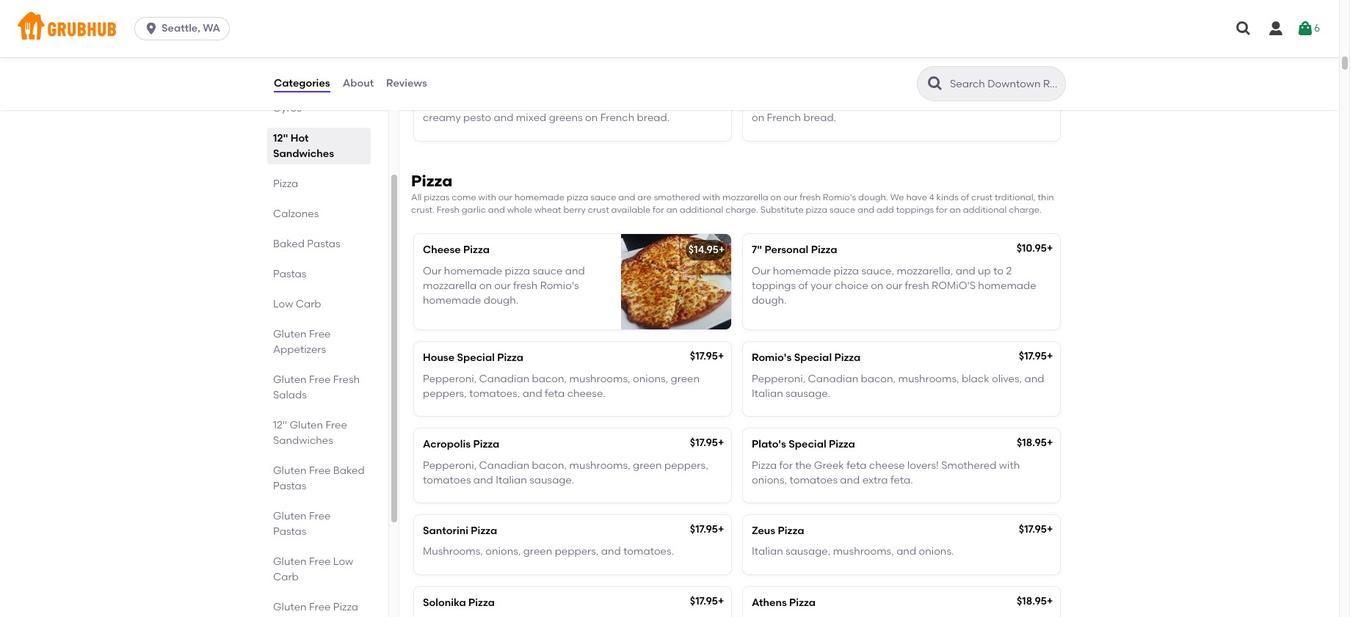 Task type: describe. For each thing, give the bounding box(es) containing it.
pizza all pizzas come with our homemade pizza sauce and are smothered with mozzarella on our fresh romio's dough. we have 4 kinds of crust trditional, thin crust. fresh garlic and whole wheat berry crust available for an additional charge. substitute pizza sauce and add toppings for an additional charge.
[[411, 171, 1054, 215]]

gyros
[[273, 102, 302, 115]]

roasted
[[608, 97, 646, 109]]

romio's
[[932, 280, 976, 292]]

comes
[[752, 97, 787, 109]]

mushrooms, for onions,
[[569, 373, 630, 385]]

1 vertical spatial crust
[[588, 205, 609, 215]]

seattle, wa
[[162, 22, 220, 35]]

special for house
[[457, 352, 495, 364]]

12" gluten free sandwiches
[[273, 419, 347, 447]]

red
[[649, 97, 665, 109]]

cheese.
[[567, 388, 606, 400]]

we
[[890, 192, 904, 202]]

italian inside pepperoni, canadian bacon, mushrooms, green peppers, tomatoes and italian sausage.
[[496, 474, 527, 487]]

olives,
[[992, 373, 1022, 385]]

pizza up tomatoes,
[[497, 352, 524, 364]]

$13.95
[[1021, 75, 1051, 87]]

wheat
[[535, 205, 561, 215]]

green inside pepperoni, canadian bacon, mushrooms, green peppers, tomatoes and italian sausage.
[[633, 459, 662, 472]]

free for pastas
[[309, 510, 331, 523]]

tomatoes inside "pizza for the greek feta cheese lovers! smothered with onions, tomatoes and extra feta."
[[790, 474, 838, 487]]

4
[[929, 192, 934, 202]]

free for fresh
[[309, 374, 331, 386]]

reviews
[[386, 77, 427, 89]]

sauce inside our homemade pizza sauce and mozzarella on our fresh romio's homemade dough.
[[533, 265, 563, 277]]

our for our homemade pizza sauce, mozzarella, and up to 2 toppings of your choice on our fresh romio's homemade dough.
[[752, 265, 771, 277]]

santorini
[[423, 525, 468, 538]]

6 button
[[1297, 15, 1320, 42]]

pepperoni, canadian bacon, mushrooms, green peppers, tomatoes and italian sausage.
[[423, 459, 708, 487]]

1 horizontal spatial crust
[[971, 192, 993, 202]]

+ for our homemade pizza sauce, mozzarella, and up to 2 toppings of your choice on our fresh romio's homemade dough.
[[1047, 243, 1053, 255]]

bacon, for italian
[[532, 459, 567, 472]]

and inside "pizza for the greek feta cheese lovers! smothered with onions, tomatoes and extra feta."
[[840, 474, 860, 487]]

$17.95 + for peppers,
[[690, 437, 724, 449]]

on inside our homemade pizza sauce and mozzarella on our fresh romio's homemade dough.
[[479, 280, 492, 292]]

1 svg image from the left
[[1235, 20, 1253, 37]]

with inside "pizza for the greek feta cheese lovers! smothered with onions, tomatoes and extra feta."
[[999, 459, 1020, 472]]

italian inside pepperoni, canadian bacon, mushrooms, black olives, and italian sausage.
[[752, 388, 783, 400]]

mixed inside comes with our creamy pesto, tomatoes and mixed greens on french bread.
[[978, 97, 1009, 109]]

categories button
[[273, 57, 331, 110]]

pepperoni, for tomatoes,
[[423, 373, 477, 385]]

appetizers
[[273, 344, 326, 356]]

milano
[[444, 76, 478, 89]]

our inside our homemade pizza sauce and mozzarella on our fresh romio's homemade dough.
[[494, 280, 511, 292]]

on inside the pizza all pizzas come with our homemade pizza sauce and are smothered with mozzarella on our fresh romio's dough. we have 4 kinds of crust trditional, thin crust. fresh garlic and whole wheat berry crust available for an additional charge. substitute pizza sauce and add toppings for an additional charge.
[[771, 192, 782, 202]]

black
[[962, 373, 989, 385]]

search icon image
[[927, 75, 944, 93]]

gluten free fresh salads
[[273, 374, 360, 402]]

the
[[795, 459, 812, 472]]

onions, inside "pizza for the greek feta cheese lovers! smothered with onions, tomatoes and extra feta."
[[752, 474, 787, 487]]

pizza right substitute
[[806, 205, 828, 215]]

onions, inside pepperoni, canadian bacon, mushrooms, onions, green peppers, tomatoes, and feta cheese.
[[633, 373, 668, 385]]

come
[[452, 192, 476, 202]]

and inside pepperoni, canadian bacon, mushrooms, onions, green peppers, tomatoes, and feta cheese.
[[522, 388, 542, 400]]

roasted
[[423, 97, 464, 109]]

our homemade pizza sauce and mozzarella on our fresh romio's homemade dough.
[[423, 265, 585, 307]]

$14.95
[[689, 244, 719, 256]]

extra
[[862, 474, 888, 487]]

categories
[[274, 77, 330, 89]]

about button
[[342, 57, 375, 110]]

canadian for sausage.
[[808, 373, 858, 385]]

12" hot sandwiches
[[273, 132, 334, 160]]

+ for mushrooms, onions, green peppers, and tomatoes.
[[718, 524, 724, 536]]

pizza right solonika at the bottom of the page
[[468, 597, 495, 609]]

of inside our homemade pizza sauce, mozzarella, and up to 2 toppings of your choice on our fresh romio's homemade dough.
[[798, 280, 808, 292]]

+ for italian sausage, mushrooms, and onions.
[[1047, 524, 1053, 536]]

acropolis
[[423, 438, 471, 451]]

dough. for pizza
[[858, 192, 888, 202]]

roasted eggplant provolone cheese, roasted red peppers, creamy pesto and mixed greens on french bread.
[[423, 97, 712, 124]]

and left add
[[858, 205, 875, 215]]

tomatoes inside pepperoni, canadian bacon, mushrooms, green peppers, tomatoes and italian sausage.
[[423, 474, 471, 487]]

feta inside pepperoni, canadian bacon, mushrooms, onions, green peppers, tomatoes, and feta cheese.
[[545, 388, 565, 400]]

12" for 12" gluten free sandwiches
[[273, 419, 287, 432]]

sausage. inside pepperoni, canadian bacon, mushrooms, black olives, and italian sausage.
[[786, 388, 831, 400]]

the milano sub
[[423, 76, 500, 89]]

+ for pepperoni, canadian bacon, mushrooms, green peppers, tomatoes and italian sausage.
[[718, 437, 724, 449]]

2 horizontal spatial for
[[936, 205, 948, 215]]

canadian for italian
[[479, 459, 530, 472]]

pepperoni, for and
[[423, 459, 477, 472]]

sandwiches inside 12" gluten free sandwiches
[[273, 435, 333, 447]]

1 sandwiches from the top
[[273, 148, 334, 160]]

and inside 'roasted eggplant provolone cheese, roasted red peppers, creamy pesto and mixed greens on french bread.'
[[494, 112, 514, 124]]

fresh inside the pizza all pizzas come with our homemade pizza sauce and are smothered with mozzarella on our fresh romio's dough. we have 4 kinds of crust trditional, thin crust. fresh garlic and whole wheat berry crust available for an additional charge. substitute pizza sauce and add toppings for an additional charge.
[[437, 205, 460, 215]]

pepperoni, canadian bacon, mushrooms, onions, green peppers, tomatoes, and feta cheese.
[[423, 373, 700, 400]]

gluten for gluten free pizza
[[273, 601, 307, 614]]

sub
[[481, 76, 500, 89]]

athens pizza
[[752, 597, 816, 609]]

pesto
[[463, 112, 491, 124]]

gluten for gluten free pastas
[[273, 510, 307, 523]]

crust.
[[411, 205, 435, 215]]

hot
[[291, 132, 309, 145]]

toppings inside our homemade pizza sauce, mozzarella, and up to 2 toppings of your choice on our fresh romio's homemade dough.
[[752, 280, 796, 292]]

about
[[343, 77, 374, 89]]

12" for 12" hot sandwiches
[[273, 132, 288, 145]]

pastas inside gluten free baked pastas
[[273, 480, 306, 493]]

peppers, inside pepperoni, canadian bacon, mushrooms, onions, green peppers, tomatoes, and feta cheese.
[[423, 388, 467, 400]]

2 vertical spatial romio's
[[752, 352, 792, 364]]

gluten for gluten free low carb
[[273, 556, 307, 568]]

our homemade pizza sauce, mozzarella, and up to 2 toppings of your choice on our fresh romio's homemade dough.
[[752, 265, 1036, 307]]

mushrooms, for black
[[898, 373, 959, 385]]

of inside the pizza all pizzas come with our homemade pizza sauce and are smothered with mozzarella on our fresh romio's dough. we have 4 kinds of crust trditional, thin crust. fresh garlic and whole wheat berry crust available for an additional charge. substitute pizza sauce and add toppings for an additional charge.
[[961, 192, 969, 202]]

available
[[611, 205, 651, 215]]

with up garlic
[[478, 192, 496, 202]]

dough. for our
[[752, 295, 787, 307]]

tomatoes,
[[469, 388, 520, 400]]

sausage,
[[786, 546, 831, 558]]

pizza up your
[[811, 244, 837, 256]]

pizza up berry
[[567, 192, 588, 202]]

pizza right acropolis
[[473, 438, 500, 451]]

free for appetizers
[[309, 328, 331, 341]]

personal
[[765, 244, 809, 256]]

$10.95
[[1017, 243, 1047, 255]]

seattle, wa button
[[134, 17, 236, 40]]

greek
[[814, 459, 844, 472]]

$10.95 +
[[1017, 243, 1053, 255]]

berry
[[563, 205, 586, 215]]

all
[[411, 192, 422, 202]]

green inside pepperoni, canadian bacon, mushrooms, onions, green peppers, tomatoes, and feta cheese.
[[671, 373, 700, 385]]

solonika
[[423, 597, 466, 609]]

bacon, for and
[[532, 373, 567, 385]]

your
[[811, 280, 832, 292]]

pizza up pepperoni, canadian bacon, mushrooms, black olives, and italian sausage.
[[834, 352, 861, 364]]

cheese pizza
[[423, 244, 490, 256]]

up
[[978, 265, 991, 277]]

cheese
[[423, 244, 461, 256]]

0 vertical spatial baked
[[273, 238, 305, 250]]

italian sausage, mushrooms, and onions.
[[752, 546, 954, 558]]

mushrooms, for green
[[569, 459, 630, 472]]

zeus
[[752, 525, 775, 538]]

$17.95 for tomatoes.
[[690, 524, 718, 536]]

creamy inside comes with our creamy pesto, tomatoes and mixed greens on french bread.
[[832, 97, 870, 109]]

toppings inside the pizza all pizzas come with our homemade pizza sauce and are smothered with mozzarella on our fresh romio's dough. we have 4 kinds of crust trditional, thin crust. fresh garlic and whole wheat berry crust available for an additional charge. substitute pizza sauce and add toppings for an additional charge.
[[896, 205, 934, 215]]

pastas inside gluten free pastas
[[273, 526, 306, 538]]

2 $18.95 + from the top
[[1017, 595, 1053, 608]]

sauce,
[[862, 265, 894, 277]]

kinds
[[937, 192, 959, 202]]

low carb
[[273, 298, 321, 311]]

trditional,
[[995, 192, 1036, 202]]

special for plato's
[[789, 438, 826, 451]]

+ for pizza for the greek feta cheese lovers! smothered with onions, tomatoes and extra feta.
[[1047, 437, 1053, 449]]

mixed inside 'roasted eggplant provolone cheese, roasted red peppers, creamy pesto and mixed greens on french bread.'
[[516, 112, 546, 124]]

substitute
[[761, 205, 804, 215]]

smothered
[[941, 459, 997, 472]]

with right 'smothered'
[[702, 192, 720, 202]]

on inside our homemade pizza sauce, mozzarella, and up to 2 toppings of your choice on our fresh romio's homemade dough.
[[871, 280, 884, 292]]

Search Downtown Romio's Pizza and Pasta search field
[[949, 77, 1061, 91]]

are
[[638, 192, 652, 202]]

plato's
[[752, 438, 786, 451]]

bread. inside 'roasted eggplant provolone cheese, roasted red peppers, creamy pesto and mixed greens on french bread.'
[[637, 112, 670, 124]]

santorini pizza
[[423, 525, 497, 538]]

gluten inside 12" gluten free sandwiches
[[290, 419, 323, 432]]

wa
[[203, 22, 220, 35]]

homemade inside the pizza all pizzas come with our homemade pizza sauce and are smothered with mozzarella on our fresh romio's dough. we have 4 kinds of crust trditional, thin crust. fresh garlic and whole wheat berry crust available for an additional charge. substitute pizza sauce and add toppings for an additional charge.
[[515, 192, 565, 202]]

thin
[[1038, 192, 1054, 202]]

greens inside comes with our creamy pesto, tomatoes and mixed greens on french bread.
[[1011, 97, 1045, 109]]

have
[[906, 192, 927, 202]]

+ for pepperoni, canadian bacon, mushrooms, onions, green peppers, tomatoes, and feta cheese.
[[718, 350, 724, 363]]



Task type: locate. For each thing, give the bounding box(es) containing it.
charge. left substitute
[[726, 205, 758, 215]]

pepperoni, canadian bacon, mushrooms, black olives, and italian sausage.
[[752, 373, 1044, 400]]

pizzas
[[424, 192, 450, 202]]

and left "extra"
[[840, 474, 860, 487]]

free for low
[[309, 556, 331, 568]]

pizza
[[567, 192, 588, 202], [806, 205, 828, 215], [505, 265, 530, 277], [834, 265, 859, 277]]

0 vertical spatial of
[[961, 192, 969, 202]]

peppers, inside 'roasted eggplant provolone cheese, roasted red peppers, creamy pesto and mixed greens on french bread.'
[[668, 97, 712, 109]]

whole
[[507, 205, 532, 215]]

2 french from the left
[[767, 112, 801, 124]]

special down your
[[794, 352, 832, 364]]

special right house
[[457, 352, 495, 364]]

1 bread. from the left
[[637, 112, 670, 124]]

0 horizontal spatial mozzarella
[[423, 280, 477, 292]]

7" personal pizza
[[752, 244, 837, 256]]

main navigation navigation
[[0, 0, 1339, 57]]

and inside our homemade pizza sauce and mozzarella on our fresh romio's homemade dough.
[[565, 265, 585, 277]]

additional
[[680, 205, 723, 215], [963, 205, 1007, 215]]

0 horizontal spatial romio's
[[540, 280, 579, 292]]

canadian inside pepperoni, canadian bacon, mushrooms, onions, green peppers, tomatoes, and feta cheese.
[[479, 373, 530, 385]]

0 horizontal spatial feta
[[545, 388, 565, 400]]

pesto,
[[873, 97, 903, 109]]

pizza inside "pizza for the greek feta cheese lovers! smothered with onions, tomatoes and extra feta."
[[752, 459, 777, 472]]

baked pastas
[[273, 238, 340, 250]]

1 vertical spatial mixed
[[516, 112, 546, 124]]

gluten inside gluten free appetizers
[[273, 328, 307, 341]]

smothered
[[654, 192, 700, 202]]

mushrooms, onions, green peppers, and tomatoes.
[[423, 546, 674, 558]]

carb inside 'gluten free low carb'
[[273, 571, 299, 584]]

$14.95 +
[[689, 244, 725, 256]]

gluten inside gluten free pastas
[[273, 510, 307, 523]]

french inside comes with our creamy pesto, tomatoes and mixed greens on french bread.
[[767, 112, 801, 124]]

12" inside 12" gluten free sandwiches
[[273, 419, 287, 432]]

french down roasted in the top of the page
[[600, 112, 635, 124]]

free for baked
[[309, 465, 331, 477]]

our
[[813, 97, 830, 109], [498, 192, 513, 202], [784, 192, 798, 202], [494, 280, 511, 292], [886, 280, 902, 292]]

0 vertical spatial greens
[[1011, 97, 1045, 109]]

1 vertical spatial sauce
[[830, 205, 856, 215]]

1 horizontal spatial our
[[752, 265, 771, 277]]

svg image
[[1235, 20, 1253, 37], [1267, 20, 1285, 37], [1297, 20, 1314, 37]]

for inside "pizza for the greek feta cheese lovers! smothered with onions, tomatoes and extra feta."
[[779, 459, 793, 472]]

pizza down whole
[[505, 265, 530, 277]]

pizza up mushrooms,
[[471, 525, 497, 538]]

to
[[994, 265, 1004, 277]]

mushrooms, inside pepperoni, canadian bacon, mushrooms, onions, green peppers, tomatoes, and feta cheese.
[[569, 373, 630, 385]]

of
[[961, 192, 969, 202], [798, 280, 808, 292]]

house
[[423, 352, 455, 364]]

$17.95 + for olives,
[[1019, 350, 1053, 363]]

french down comes
[[767, 112, 801, 124]]

free
[[309, 328, 331, 341], [309, 374, 331, 386], [326, 419, 347, 432], [309, 465, 331, 477], [309, 510, 331, 523], [309, 556, 331, 568], [309, 601, 331, 614]]

crust right berry
[[588, 205, 609, 215]]

romio's special pizza
[[752, 352, 861, 364]]

1 horizontal spatial sauce
[[591, 192, 616, 202]]

1 vertical spatial romio's
[[540, 280, 579, 292]]

canadian down romio's special pizza
[[808, 373, 858, 385]]

feta up "extra"
[[847, 459, 867, 472]]

mushrooms, left 'black'
[[898, 373, 959, 385]]

pepperoni, inside pepperoni, canadian bacon, mushrooms, green peppers, tomatoes and italian sausage.
[[423, 459, 477, 472]]

toppings
[[896, 205, 934, 215], [752, 280, 796, 292]]

peppers,
[[668, 97, 712, 109], [423, 388, 467, 400], [664, 459, 708, 472], [555, 546, 599, 558]]

lovers!
[[907, 459, 939, 472]]

0 vertical spatial low
[[273, 298, 293, 311]]

$17.95 for green
[[690, 350, 718, 363]]

and left onions.
[[897, 546, 916, 558]]

2 horizontal spatial fresh
[[905, 280, 929, 292]]

pepperoni, inside pepperoni, canadian bacon, mushrooms, onions, green peppers, tomatoes, and feta cheese.
[[423, 373, 477, 385]]

provolone
[[515, 97, 565, 109]]

0 vertical spatial green
[[671, 373, 700, 385]]

carb
[[296, 298, 321, 311], [273, 571, 299, 584]]

0 horizontal spatial our
[[423, 265, 442, 277]]

creamy left pesto,
[[832, 97, 870, 109]]

1 vertical spatial carb
[[273, 571, 299, 584]]

peppers, inside pepperoni, canadian bacon, mushrooms, green peppers, tomatoes and italian sausage.
[[664, 459, 708, 472]]

1 horizontal spatial onions,
[[633, 373, 668, 385]]

feta inside "pizza for the greek feta cheese lovers! smothered with onions, tomatoes and extra feta."
[[847, 459, 867, 472]]

2 sandwiches from the top
[[273, 435, 333, 447]]

italian
[[752, 388, 783, 400], [496, 474, 527, 487], [752, 546, 783, 558]]

0 horizontal spatial sausage.
[[530, 474, 574, 487]]

svg image
[[144, 21, 159, 36]]

reviews button
[[386, 57, 428, 110]]

1 charge. from the left
[[726, 205, 758, 215]]

0 horizontal spatial creamy
[[423, 112, 461, 124]]

our for our homemade pizza sauce and mozzarella on our fresh romio's homemade dough.
[[423, 265, 442, 277]]

our inside comes with our creamy pesto, tomatoes and mixed greens on french bread.
[[813, 97, 830, 109]]

free down gluten free fresh salads on the bottom
[[326, 419, 347, 432]]

0 horizontal spatial of
[[798, 280, 808, 292]]

12" inside 12" hot sandwiches
[[273, 132, 288, 145]]

2 bread. from the left
[[804, 112, 836, 124]]

with inside comes with our creamy pesto, tomatoes and mixed greens on french bread.
[[790, 97, 811, 109]]

0 horizontal spatial svg image
[[1235, 20, 1253, 37]]

1 vertical spatial of
[[798, 280, 808, 292]]

mozzarella down cheese pizza
[[423, 280, 477, 292]]

pizza inside our homemade pizza sauce and mozzarella on our fresh romio's homemade dough.
[[505, 265, 530, 277]]

1 horizontal spatial feta
[[847, 459, 867, 472]]

pizza up calzones
[[273, 178, 298, 190]]

italian down 'acropolis pizza'
[[496, 474, 527, 487]]

gluten free pizza
[[273, 601, 358, 614]]

0 horizontal spatial low
[[273, 298, 293, 311]]

low up gluten free appetizers in the left of the page
[[273, 298, 293, 311]]

add
[[877, 205, 894, 215]]

acropolis pizza
[[423, 438, 500, 451]]

1 vertical spatial greens
[[549, 112, 583, 124]]

2 svg image from the left
[[1267, 20, 1285, 37]]

plato's special pizza
[[752, 438, 855, 451]]

an down 'smothered'
[[666, 205, 678, 215]]

homemade
[[515, 192, 565, 202], [444, 265, 502, 277], [773, 265, 831, 277], [978, 280, 1036, 292], [423, 295, 481, 307]]

mushrooms, inside pepperoni, canadian bacon, mushrooms, green peppers, tomatoes and italian sausage.
[[569, 459, 630, 472]]

canadian up tomatoes,
[[479, 373, 530, 385]]

italian up plato's
[[752, 388, 783, 400]]

2 horizontal spatial dough.
[[858, 192, 888, 202]]

1 vertical spatial onions,
[[752, 474, 787, 487]]

gluten up the salads
[[273, 374, 307, 386]]

mushrooms, up cheese.
[[569, 373, 630, 385]]

greens inside 'roasted eggplant provolone cheese, roasted red peppers, creamy pesto and mixed greens on french bread.'
[[549, 112, 583, 124]]

canadian for and
[[479, 373, 530, 385]]

on down cheese pizza
[[479, 280, 492, 292]]

2 $18.95 from the top
[[1017, 595, 1047, 608]]

0 horizontal spatial toppings
[[752, 280, 796, 292]]

sausage. inside pepperoni, canadian bacon, mushrooms, green peppers, tomatoes and italian sausage.
[[530, 474, 574, 487]]

1 horizontal spatial green
[[633, 459, 662, 472]]

charge. down trditional,
[[1009, 205, 1042, 215]]

mushrooms, right sausage,
[[833, 546, 894, 558]]

for down 'smothered'
[[653, 205, 664, 215]]

pizza for the greek feta cheese lovers! smothered with onions, tomatoes and extra feta.
[[752, 459, 1020, 487]]

baked inside gluten free baked pastas
[[333, 465, 365, 477]]

2 horizontal spatial romio's
[[823, 192, 856, 202]]

pastas up "low carb" in the left of the page
[[273, 268, 306, 280]]

fresh
[[437, 205, 460, 215], [333, 374, 360, 386]]

0 vertical spatial sauce
[[591, 192, 616, 202]]

0 horizontal spatial fresh
[[513, 280, 538, 292]]

with
[[790, 97, 811, 109], [478, 192, 496, 202], [702, 192, 720, 202], [999, 459, 1020, 472]]

gluten down gluten free baked pastas
[[273, 510, 307, 523]]

0 vertical spatial sandwiches
[[273, 148, 334, 160]]

1 horizontal spatial toppings
[[896, 205, 934, 215]]

mixed down search downtown romio's pizza and pasta search box
[[978, 97, 1009, 109]]

0 horizontal spatial charge.
[[726, 205, 758, 215]]

$18.95 +
[[1017, 437, 1053, 449], [1017, 595, 1053, 608]]

baked down calzones
[[273, 238, 305, 250]]

of right the kinds on the top right of page
[[961, 192, 969, 202]]

low up the gluten free pizza
[[333, 556, 353, 568]]

1 vertical spatial low
[[333, 556, 353, 568]]

pizza inside our homemade pizza sauce, mozzarella, and up to 2 toppings of your choice on our fresh romio's homemade dough.
[[834, 265, 859, 277]]

fresh inside the pizza all pizzas come with our homemade pizza sauce and are smothered with mozzarella on our fresh romio's dough. we have 4 kinds of crust trditional, thin crust. fresh garlic and whole wheat berry crust available for an additional charge. substitute pizza sauce and add toppings for an additional charge.
[[800, 192, 821, 202]]

and inside pepperoni, canadian bacon, mushrooms, black olives, and italian sausage.
[[1025, 373, 1044, 385]]

tomatoes.
[[623, 546, 674, 558]]

our inside our homemade pizza sauce and mozzarella on our fresh romio's homemade dough.
[[423, 265, 442, 277]]

carb up gluten free appetizers in the left of the page
[[296, 298, 321, 311]]

carb up the gluten free pizza
[[273, 571, 299, 584]]

$17.95 for olives,
[[1019, 350, 1047, 363]]

pizza down 'gluten free low carb'
[[333, 601, 358, 614]]

$17.95 + for tomatoes.
[[690, 524, 724, 536]]

2 12" from the top
[[273, 419, 287, 432]]

special for romio's
[[794, 352, 832, 364]]

bacon, for sausage.
[[861, 373, 896, 385]]

additional down trditional,
[[963, 205, 1007, 215]]

for down the kinds on the top right of page
[[936, 205, 948, 215]]

for
[[653, 205, 664, 215], [936, 205, 948, 215], [779, 459, 793, 472]]

pastas down calzones
[[307, 238, 340, 250]]

on up substitute
[[771, 192, 782, 202]]

on inside 'roasted eggplant provolone cheese, roasted red peppers, creamy pesto and mixed greens on french bread.'
[[585, 112, 598, 124]]

1 additional from the left
[[680, 205, 723, 215]]

0 vertical spatial crust
[[971, 192, 993, 202]]

cheese pizza image
[[621, 234, 731, 330]]

1 horizontal spatial additional
[[963, 205, 1007, 215]]

1 horizontal spatial mozzarella
[[722, 192, 769, 202]]

2 horizontal spatial onions,
[[752, 474, 787, 487]]

free inside gluten free fresh salads
[[309, 374, 331, 386]]

1 horizontal spatial bread.
[[804, 112, 836, 124]]

0 horizontal spatial fresh
[[333, 374, 360, 386]]

1 12" from the top
[[273, 132, 288, 145]]

0 horizontal spatial french
[[600, 112, 635, 124]]

1 our from the left
[[423, 265, 442, 277]]

sausage. down romio's special pizza
[[786, 388, 831, 400]]

gluten for gluten free appetizers
[[273, 328, 307, 341]]

12" down the salads
[[273, 419, 287, 432]]

bacon, inside pepperoni, canadian bacon, mushrooms, black olives, and italian sausage.
[[861, 373, 896, 385]]

romio's inside the pizza all pizzas come with our homemade pizza sauce and are smothered with mozzarella on our fresh romio's dough. we have 4 kinds of crust trditional, thin crust. fresh garlic and whole wheat berry crust available for an additional charge. substitute pizza sauce and add toppings for an additional charge.
[[823, 192, 856, 202]]

tomatoes down the the
[[790, 474, 838, 487]]

canadian down 'acropolis pizza'
[[479, 459, 530, 472]]

athens
[[752, 597, 787, 609]]

dough.
[[858, 192, 888, 202], [484, 295, 519, 307], [752, 295, 787, 307]]

2 vertical spatial sauce
[[533, 265, 563, 277]]

low inside 'gluten free low carb'
[[333, 556, 353, 568]]

1 $18.95 from the top
[[1017, 437, 1047, 449]]

2 horizontal spatial green
[[671, 373, 700, 385]]

zeus pizza
[[752, 525, 804, 538]]

fresh inside our homemade pizza sauce, mozzarella, and up to 2 toppings of your choice on our fresh romio's homemade dough.
[[905, 280, 929, 292]]

2 horizontal spatial sauce
[[830, 205, 856, 215]]

0 vertical spatial fresh
[[437, 205, 460, 215]]

$17.95 for peppers,
[[690, 437, 718, 449]]

0 horizontal spatial onions,
[[486, 546, 521, 558]]

canadian inside pepperoni, canadian bacon, mushrooms, black olives, and italian sausage.
[[808, 373, 858, 385]]

2 an from the left
[[950, 205, 961, 215]]

1 vertical spatial $18.95 +
[[1017, 595, 1053, 608]]

1 horizontal spatial sausage.
[[786, 388, 831, 400]]

2 vertical spatial onions,
[[486, 546, 521, 558]]

1 horizontal spatial creamy
[[832, 97, 870, 109]]

$18.95
[[1017, 437, 1047, 449], [1017, 595, 1047, 608]]

free up appetizers
[[309, 328, 331, 341]]

$17.95 + for green
[[690, 350, 724, 363]]

sauce up available
[[591, 192, 616, 202]]

free for pizza
[[309, 601, 331, 614]]

of left your
[[798, 280, 808, 292]]

our inside our homemade pizza sauce, mozzarella, and up to 2 toppings of your choice on our fresh romio's homemade dough.
[[886, 280, 902, 292]]

salads
[[273, 389, 307, 402]]

mozzarella up substitute
[[722, 192, 769, 202]]

mushrooms,
[[569, 373, 630, 385], [898, 373, 959, 385], [569, 459, 630, 472], [833, 546, 894, 558]]

gluten for gluten free baked pastas
[[273, 465, 307, 477]]

romio's inside our homemade pizza sauce and mozzarella on our fresh romio's homemade dough.
[[540, 280, 579, 292]]

free down appetizers
[[309, 374, 331, 386]]

mozzarella inside our homemade pizza sauce and mozzarella on our fresh romio's homemade dough.
[[423, 280, 477, 292]]

0 vertical spatial creamy
[[832, 97, 870, 109]]

1 french from the left
[[600, 112, 635, 124]]

1 vertical spatial sausage.
[[530, 474, 574, 487]]

0 horizontal spatial crust
[[588, 205, 609, 215]]

free down gluten free pastas
[[309, 556, 331, 568]]

1 $18.95 + from the top
[[1017, 437, 1053, 449]]

pepperoni, for italian
[[752, 373, 806, 385]]

0 horizontal spatial greens
[[549, 112, 583, 124]]

0 vertical spatial romio's
[[823, 192, 856, 202]]

2 horizontal spatial tomatoes
[[905, 97, 954, 109]]

and left tomatoes.
[[601, 546, 621, 558]]

dough. inside the pizza all pizzas come with our homemade pizza sauce and are smothered with mozzarella on our fresh romio's dough. we have 4 kinds of crust trditional, thin crust. fresh garlic and whole wheat berry crust available for an additional charge. substitute pizza sauce and add toppings for an additional charge.
[[858, 192, 888, 202]]

our inside our homemade pizza sauce, mozzarella, and up to 2 toppings of your choice on our fresh romio's homemade dough.
[[752, 265, 771, 277]]

comes with our creamy pesto, tomatoes and mixed greens on french bread.
[[752, 97, 1045, 124]]

and inside comes with our creamy pesto, tomatoes and mixed greens on french bread.
[[956, 97, 976, 109]]

sandwiches up gluten free baked pastas
[[273, 435, 333, 447]]

mushrooms, inside pepperoni, canadian bacon, mushrooms, black olives, and italian sausage.
[[898, 373, 959, 385]]

gluten for gluten free fresh salads
[[273, 374, 307, 386]]

tomatoes down search icon
[[905, 97, 954, 109]]

free inside gluten free pastas
[[309, 510, 331, 523]]

1 horizontal spatial greens
[[1011, 97, 1045, 109]]

pizza up sausage,
[[778, 525, 804, 538]]

gluten inside 'gluten free low carb'
[[273, 556, 307, 568]]

1 vertical spatial $18.95
[[1017, 595, 1047, 608]]

pizza right cheese
[[463, 244, 490, 256]]

1 horizontal spatial baked
[[333, 465, 365, 477]]

baked down 12" gluten free sandwiches
[[333, 465, 365, 477]]

1 vertical spatial baked
[[333, 465, 365, 477]]

green
[[671, 373, 700, 385], [633, 459, 662, 472], [523, 546, 552, 558]]

1 horizontal spatial fresh
[[800, 192, 821, 202]]

toppings down have
[[896, 205, 934, 215]]

and down eggplant
[[494, 112, 514, 124]]

gluten down 'gluten free low carb'
[[273, 601, 307, 614]]

mozzarella,
[[897, 265, 953, 277]]

12"
[[273, 132, 288, 145], [273, 419, 287, 432]]

0 vertical spatial mozzarella
[[722, 192, 769, 202]]

1 vertical spatial mozzarella
[[423, 280, 477, 292]]

free inside 'gluten free low carb'
[[309, 556, 331, 568]]

7"
[[752, 244, 762, 256]]

1 horizontal spatial romio's
[[752, 352, 792, 364]]

and up available
[[618, 192, 635, 202]]

1 horizontal spatial of
[[961, 192, 969, 202]]

1 horizontal spatial svg image
[[1267, 20, 1285, 37]]

gluten down 12" gluten free sandwiches
[[273, 465, 307, 477]]

pizza up pizzas
[[411, 171, 453, 190]]

2 charge. from the left
[[1009, 205, 1042, 215]]

onions,
[[633, 373, 668, 385], [752, 474, 787, 487], [486, 546, 521, 558]]

pizza right athens
[[789, 597, 816, 609]]

+ for pepperoni, canadian bacon, mushrooms, black olives, and italian sausage.
[[1047, 350, 1053, 363]]

gluten free baked pastas
[[273, 465, 365, 493]]

2
[[1006, 265, 1012, 277]]

canadian inside pepperoni, canadian bacon, mushrooms, green peppers, tomatoes and italian sausage.
[[479, 459, 530, 472]]

french inside 'roasted eggplant provolone cheese, roasted red peppers, creamy pesto and mixed greens on french bread.'
[[600, 112, 635, 124]]

1 an from the left
[[666, 205, 678, 215]]

gluten inside gluten free baked pastas
[[273, 465, 307, 477]]

1 vertical spatial sandwiches
[[273, 435, 333, 447]]

1 horizontal spatial low
[[333, 556, 353, 568]]

and right tomatoes,
[[522, 388, 542, 400]]

our down cheese
[[423, 265, 442, 277]]

seattle,
[[162, 22, 200, 35]]

tomatoes inside comes with our creamy pesto, tomatoes and mixed greens on french bread.
[[905, 97, 954, 109]]

1 horizontal spatial dough.
[[752, 295, 787, 307]]

and inside our homemade pizza sauce, mozzarella, and up to 2 toppings of your choice on our fresh romio's homemade dough.
[[956, 265, 976, 277]]

0 horizontal spatial green
[[523, 546, 552, 558]]

on down comes
[[752, 112, 765, 124]]

1 horizontal spatial charge.
[[1009, 205, 1042, 215]]

mixed down provolone
[[516, 112, 546, 124]]

1 vertical spatial green
[[633, 459, 662, 472]]

0 horizontal spatial baked
[[273, 238, 305, 250]]

0 horizontal spatial mixed
[[516, 112, 546, 124]]

fresh down pizzas
[[437, 205, 460, 215]]

sausage. up mushrooms, onions, green peppers, and tomatoes.
[[530, 474, 574, 487]]

fresh inside our homemade pizza sauce and mozzarella on our fresh romio's homemade dough.
[[513, 280, 538, 292]]

0 vertical spatial 12"
[[273, 132, 288, 145]]

bacon, inside pepperoni, canadian bacon, mushrooms, green peppers, tomatoes and italian sausage.
[[532, 459, 567, 472]]

1 horizontal spatial fresh
[[437, 205, 460, 215]]

pastas
[[307, 238, 340, 250], [273, 268, 306, 280], [273, 480, 306, 493], [273, 526, 306, 538]]

baked
[[273, 238, 305, 250], [333, 465, 365, 477]]

gluten down the salads
[[290, 419, 323, 432]]

dough. down 7"
[[752, 295, 787, 307]]

sausage.
[[786, 388, 831, 400], [530, 474, 574, 487]]

gluten inside gluten free fresh salads
[[273, 374, 307, 386]]

pizza down plato's
[[752, 459, 777, 472]]

gluten free low carb
[[273, 556, 353, 584]]

and down search downtown romio's pizza and pasta search box
[[956, 97, 976, 109]]

free inside gluten free appetizers
[[309, 328, 331, 341]]

an down the kinds on the top right of page
[[950, 205, 961, 215]]

garlic
[[462, 205, 486, 215]]

dough. inside our homemade pizza sauce and mozzarella on our fresh romio's homemade dough.
[[484, 295, 519, 307]]

on down sauce,
[[871, 280, 884, 292]]

1 vertical spatial feta
[[847, 459, 867, 472]]

the
[[423, 76, 442, 89]]

free down gluten free baked pastas
[[309, 510, 331, 523]]

pepperoni, inside pepperoni, canadian bacon, mushrooms, black olives, and italian sausage.
[[752, 373, 806, 385]]

0 vertical spatial $18.95 +
[[1017, 437, 1053, 449]]

free down 'gluten free low carb'
[[309, 601, 331, 614]]

0 vertical spatial $18.95
[[1017, 437, 1047, 449]]

fresh inside gluten free fresh salads
[[333, 374, 360, 386]]

0 horizontal spatial tomatoes
[[423, 474, 471, 487]]

1 vertical spatial fresh
[[333, 374, 360, 386]]

cheese,
[[567, 97, 605, 109]]

mozzarella inside the pizza all pizzas come with our homemade pizza sauce and are smothered with mozzarella on our fresh romio's dough. we have 4 kinds of crust trditional, thin crust. fresh garlic and whole wheat berry crust available for an additional charge. substitute pizza sauce and add toppings for an additional charge.
[[722, 192, 769, 202]]

toppings down personal
[[752, 280, 796, 292]]

1 horizontal spatial mixed
[[978, 97, 1009, 109]]

0 horizontal spatial for
[[653, 205, 664, 215]]

creamy down roasted
[[423, 112, 461, 124]]

2 additional from the left
[[963, 205, 1007, 215]]

and inside pepperoni, canadian bacon, mushrooms, green peppers, tomatoes and italian sausage.
[[473, 474, 493, 487]]

svg image inside 6 button
[[1297, 20, 1314, 37]]

0 horizontal spatial bread.
[[637, 112, 670, 124]]

tomatoes down acropolis
[[423, 474, 471, 487]]

0 horizontal spatial an
[[666, 205, 678, 215]]

greens
[[1011, 97, 1045, 109], [549, 112, 583, 124]]

pastas up gluten free pastas
[[273, 480, 306, 493]]

3 svg image from the left
[[1297, 20, 1314, 37]]

bacon, inside pepperoni, canadian bacon, mushrooms, onions, green peppers, tomatoes, and feta cheese.
[[532, 373, 567, 385]]

cheese
[[869, 459, 905, 472]]

1 horizontal spatial an
[[950, 205, 961, 215]]

0 vertical spatial carb
[[296, 298, 321, 311]]

free inside gluten free baked pastas
[[309, 465, 331, 477]]

crust left trditional,
[[971, 192, 993, 202]]

2 vertical spatial green
[[523, 546, 552, 558]]

gluten up appetizers
[[273, 328, 307, 341]]

bread. inside comes with our creamy pesto, tomatoes and mixed greens on french bread.
[[804, 112, 836, 124]]

pizza inside the pizza all pizzas come with our homemade pizza sauce and are smothered with mozzarella on our fresh romio's dough. we have 4 kinds of crust trditional, thin crust. fresh garlic and whole wheat berry crust available for an additional charge. substitute pizza sauce and add toppings for an additional charge.
[[411, 171, 453, 190]]

0 vertical spatial feta
[[545, 388, 565, 400]]

0 vertical spatial italian
[[752, 388, 783, 400]]

0 vertical spatial mixed
[[978, 97, 1009, 109]]

1 vertical spatial toppings
[[752, 280, 796, 292]]

0 vertical spatial sausage.
[[786, 388, 831, 400]]

greens down cheese,
[[549, 112, 583, 124]]

free inside 12" gluten free sandwiches
[[326, 419, 347, 432]]

creamy inside 'roasted eggplant provolone cheese, roasted red peppers, creamy pesto and mixed greens on french bread.'
[[423, 112, 461, 124]]

choice
[[835, 280, 868, 292]]

sauce down wheat
[[533, 265, 563, 277]]

eggplant
[[467, 97, 512, 109]]

bacon,
[[532, 373, 567, 385], [861, 373, 896, 385], [532, 459, 567, 472]]

mushrooms, down cheese.
[[569, 459, 630, 472]]

on inside comes with our creamy pesto, tomatoes and mixed greens on french bread.
[[752, 112, 765, 124]]

1 horizontal spatial for
[[779, 459, 793, 472]]

2 our from the left
[[752, 265, 771, 277]]

fresh up 12" gluten free sandwiches
[[333, 374, 360, 386]]

1 horizontal spatial french
[[767, 112, 801, 124]]

dough. inside our homemade pizza sauce, mozzarella, and up to 2 toppings of your choice on our fresh romio's homemade dough.
[[752, 295, 787, 307]]

and right garlic
[[488, 205, 505, 215]]

onions.
[[919, 546, 954, 558]]

pizza up greek
[[829, 438, 855, 451]]

2 vertical spatial italian
[[752, 546, 783, 558]]

feta left cheese.
[[545, 388, 565, 400]]

gluten down gluten free pastas
[[273, 556, 307, 568]]



Task type: vqa. For each thing, say whether or not it's contained in the screenshot.
the right min
no



